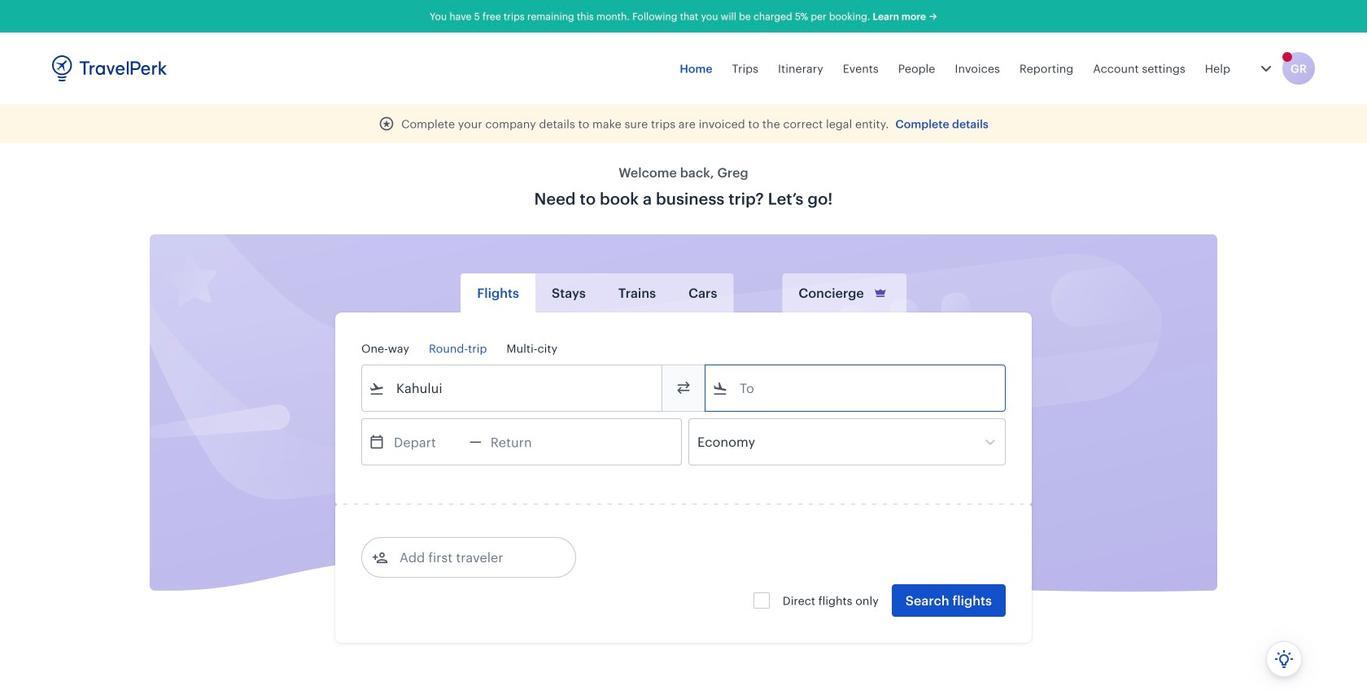 Task type: locate. For each thing, give the bounding box(es) containing it.
Add first traveler search field
[[388, 545, 558, 571]]

From search field
[[385, 375, 641, 401]]



Task type: vqa. For each thing, say whether or not it's contained in the screenshot.
THE CALENDAR application
no



Task type: describe. For each thing, give the bounding box(es) containing it.
Return text field
[[482, 419, 566, 465]]

Depart text field
[[385, 419, 470, 465]]

To search field
[[729, 375, 984, 401]]



